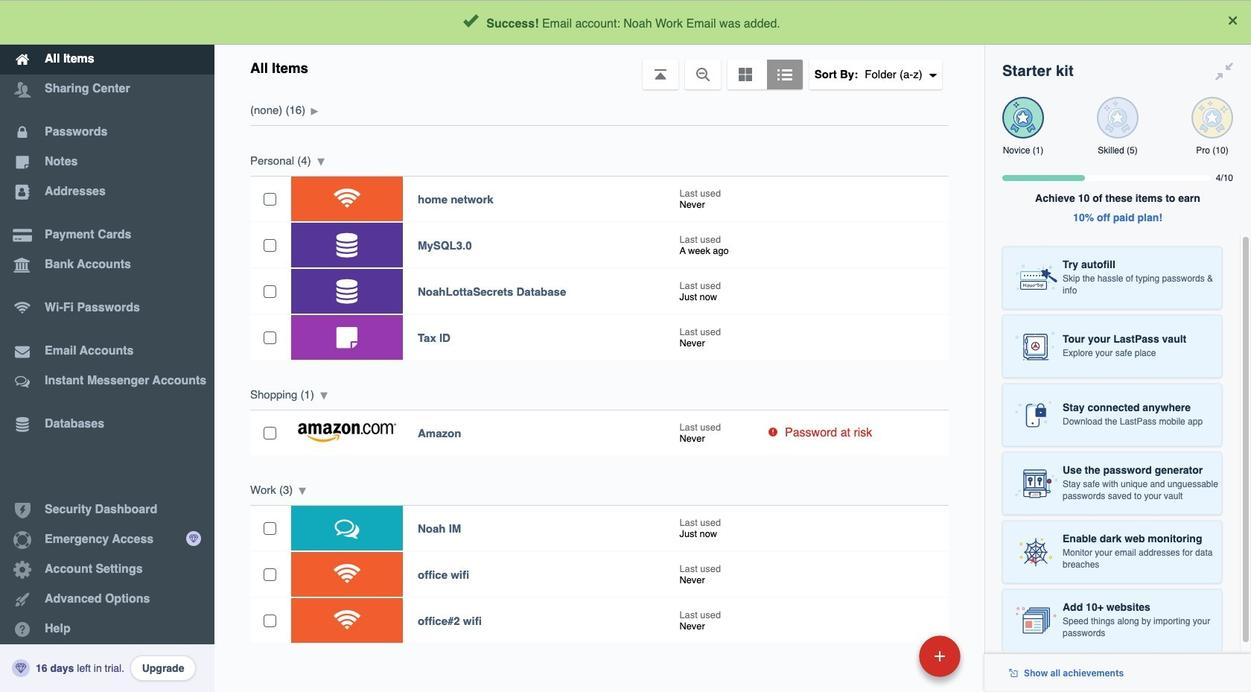 Task type: describe. For each thing, give the bounding box(es) containing it.
Search search field
[[359, 6, 954, 39]]

main navigation navigation
[[0, 0, 215, 692]]

vault options navigation
[[215, 45, 985, 89]]

new item navigation
[[817, 631, 970, 692]]



Task type: locate. For each thing, give the bounding box(es) containing it.
new item element
[[817, 635, 966, 677]]

alert
[[0, 0, 1252, 45]]

search my vault text field
[[359, 6, 954, 39]]



Task type: vqa. For each thing, say whether or not it's contained in the screenshot.
New item 'navigation'
yes



